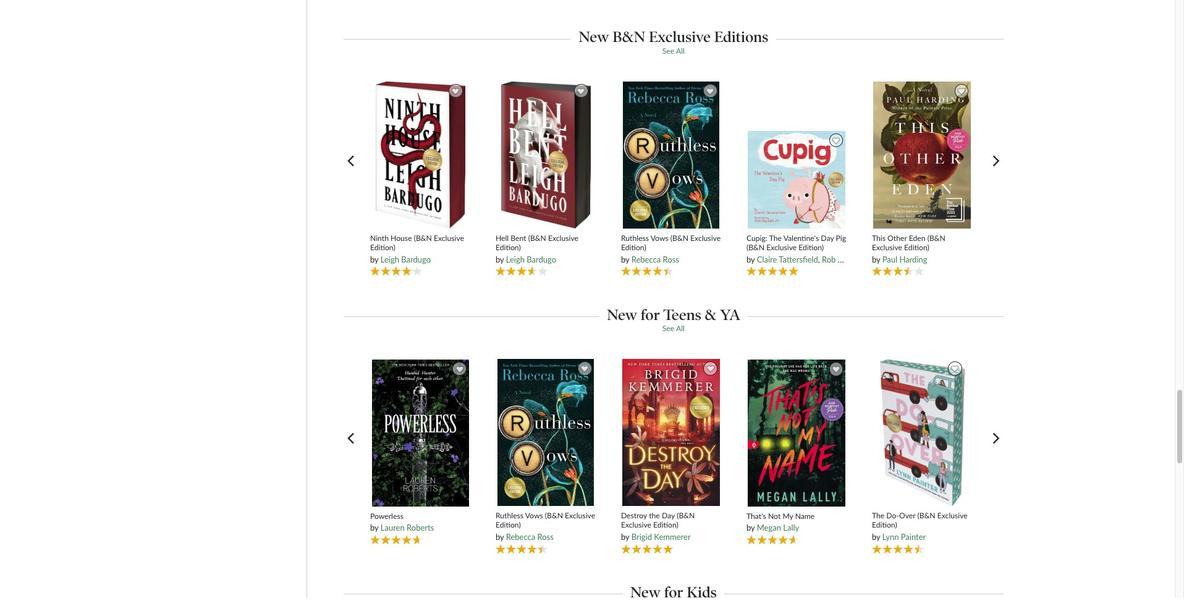 Task type: locate. For each thing, give the bounding box(es) containing it.
0 vertical spatial all
[[676, 46, 685, 55]]

0 vertical spatial see
[[663, 46, 675, 55]]

1 vertical spatial ruthless vows (b&n exclusive edition) link
[[496, 512, 596, 530]]

ruthless vows (b&n exclusive edition) link
[[621, 234, 722, 253], [496, 512, 596, 530]]

the
[[770, 234, 782, 243], [872, 512, 885, 521]]

0 vertical spatial the
[[770, 234, 782, 243]]

teens
[[664, 306, 702, 324]]

the inside the do-over (b&n exclusive edition) by lynn painter
[[872, 512, 885, 521]]

leigh
[[381, 254, 399, 264], [506, 254, 525, 264]]

all inside new b&n exclusive editions see all
[[676, 46, 685, 55]]

tattersfield
[[779, 254, 819, 264]]

the do-over (b&n exclusive edition) by lynn painter
[[872, 512, 968, 542]]

1 vertical spatial vows
[[525, 512, 543, 521]]

all
[[676, 46, 685, 55], [676, 324, 685, 333]]

0 vertical spatial rebecca
[[632, 254, 661, 264]]

0 horizontal spatial ross
[[538, 532, 554, 542]]

harding
[[900, 254, 928, 264]]

the right cupig:
[[770, 234, 782, 243]]

leigh bardugo link
[[381, 254, 431, 264], [506, 254, 557, 264]]

ross
[[663, 254, 680, 264], [538, 532, 554, 542]]

1 all from the top
[[676, 46, 685, 55]]

ninth
[[370, 234, 389, 243]]

0 horizontal spatial rebecca
[[506, 532, 536, 542]]

by
[[370, 254, 379, 264], [496, 254, 504, 264], [621, 254, 630, 264], [747, 254, 755, 264], [872, 254, 881, 264], [370, 523, 379, 533], [747, 523, 755, 533], [496, 532, 504, 542], [621, 532, 630, 542], [872, 532, 881, 542]]

0 vertical spatial ross
[[663, 254, 680, 264]]

new
[[579, 28, 609, 46], [607, 306, 638, 324]]

day left pig
[[821, 234, 834, 243]]

vows
[[651, 234, 669, 243], [525, 512, 543, 521]]

1 horizontal spatial ross
[[663, 254, 680, 264]]

bardugo for ninth house (b&n exclusive edition) by leigh bardugo
[[401, 254, 431, 264]]

leigh for hell bent (b&n exclusive edition) by leigh bardugo
[[506, 254, 525, 264]]

ruthless vows (b&n exclusive edition) by rebecca ross for ruthless vows (b&n exclusive edition) image to the bottom
[[496, 512, 596, 542]]

1 vertical spatial day
[[662, 512, 675, 521]]

leigh down bent
[[506, 254, 525, 264]]

new left for
[[607, 306, 638, 324]]

exclusive inside new b&n exclusive editions see all
[[649, 28, 711, 46]]

bardugo inside hell bent (b&n exclusive edition) by leigh bardugo
[[527, 254, 557, 264]]

cupig: the valentine's day pig (b&n exclusive edition) by claire tattersfield , rob sayegh jr. (illustrator)
[[747, 234, 913, 264]]

exclusive inside destroy the day (b&n exclusive edition) by brigid kemmerer
[[621, 521, 652, 530]]

day
[[821, 234, 834, 243], [662, 512, 675, 521]]

1 leigh from the left
[[381, 254, 399, 264]]

0 horizontal spatial rebecca ross link
[[506, 532, 554, 542]]

1 vertical spatial the
[[872, 512, 885, 521]]

0 vertical spatial new
[[579, 28, 609, 46]]

0 vertical spatial vows
[[651, 234, 669, 243]]

1 bardugo from the left
[[401, 254, 431, 264]]

1 see from the top
[[663, 46, 675, 55]]

exclusive right bent
[[548, 234, 579, 243]]

0 vertical spatial ruthless vows (b&n exclusive edition) link
[[621, 234, 722, 253]]

leigh inside hell bent (b&n exclusive edition) by leigh bardugo
[[506, 254, 525, 264]]

0 horizontal spatial ruthless
[[496, 512, 524, 521]]

lauren roberts link
[[381, 523, 434, 533]]

1 vertical spatial see
[[663, 324, 675, 333]]

0 horizontal spatial ruthless vows (b&n exclusive edition) by rebecca ross
[[496, 512, 596, 542]]

0 horizontal spatial vows
[[525, 512, 543, 521]]

bardugo down hell bent (b&n exclusive edition) link
[[527, 254, 557, 264]]

0 vertical spatial ruthless
[[621, 234, 649, 243]]

1 horizontal spatial leigh
[[506, 254, 525, 264]]

1 horizontal spatial rebecca ross link
[[632, 254, 680, 264]]

bardugo inside ninth house (b&n exclusive edition) by leigh bardugo
[[401, 254, 431, 264]]

1 horizontal spatial rebecca
[[632, 254, 661, 264]]

1 horizontal spatial vows
[[651, 234, 669, 243]]

1 vertical spatial ruthless vows (b&n exclusive edition) by rebecca ross
[[496, 512, 596, 542]]

2 bardugo from the left
[[527, 254, 557, 264]]

edition) inside the do-over (b&n exclusive edition) by lynn painter
[[872, 521, 898, 530]]

ruthless vows (b&n exclusive edition) image
[[623, 81, 721, 229], [497, 359, 595, 507]]

1 horizontal spatial the
[[872, 512, 885, 521]]

new left b&n
[[579, 28, 609, 46]]

rebecca
[[632, 254, 661, 264], [506, 532, 536, 542]]

powerless image
[[371, 359, 470, 508]]

bardugo
[[401, 254, 431, 264], [527, 254, 557, 264]]

0 horizontal spatial day
[[662, 512, 675, 521]]

1 horizontal spatial ruthless vows (b&n exclusive edition) image
[[623, 81, 721, 229]]

ruthless vows (b&n exclusive edition) by rebecca ross
[[621, 234, 721, 264], [496, 512, 596, 542]]

1 horizontal spatial bardugo
[[527, 254, 557, 264]]

1 vertical spatial new
[[607, 306, 638, 324]]

by inside hell bent (b&n exclusive edition) by leigh bardugo
[[496, 254, 504, 264]]

ruthless
[[621, 234, 649, 243], [496, 512, 524, 521]]

1 vertical spatial see all link
[[663, 324, 685, 333]]

rebecca ross link for ruthless vows (b&n exclusive edition) link associated with the topmost ruthless vows (b&n exclusive edition) image
[[632, 254, 680, 264]]

exclusive up "paul"
[[872, 243, 903, 252]]

2 all from the top
[[676, 324, 685, 333]]

bardugo down ninth house (b&n exclusive edition) link
[[401, 254, 431, 264]]

exclusive up claire tattersfield link in the top of the page
[[767, 243, 797, 252]]

0 horizontal spatial ruthless vows (b&n exclusive edition) link
[[496, 512, 596, 530]]

brigid
[[632, 532, 652, 542]]

ross for 'rebecca ross' link for ruthless vows (b&n exclusive edition) link associated with the topmost ruthless vows (b&n exclusive edition) image
[[663, 254, 680, 264]]

0 vertical spatial day
[[821, 234, 834, 243]]

leigh bardugo link down house
[[381, 254, 431, 264]]

for
[[641, 306, 660, 324]]

the left do-
[[872, 512, 885, 521]]

leigh bardugo link for ninth house (b&n exclusive edition) by leigh bardugo
[[381, 254, 431, 264]]

pig
[[836, 234, 847, 243]]

1 horizontal spatial ruthless vows (b&n exclusive edition) link
[[621, 234, 722, 253]]

0 vertical spatial see all link
[[663, 46, 685, 55]]

rob sayegh jr. (illustrator) link
[[822, 254, 913, 264]]

2 see all link from the top
[[663, 324, 685, 333]]

edition) inside ninth house (b&n exclusive edition) by leigh bardugo
[[370, 243, 396, 252]]

leigh bardugo link down hell bent (b&n exclusive edition) link
[[506, 254, 557, 264]]

other
[[888, 234, 908, 243]]

1 vertical spatial rebecca ross link
[[506, 532, 554, 542]]

exclusive
[[649, 28, 711, 46], [434, 234, 464, 243], [548, 234, 579, 243], [691, 234, 721, 243], [767, 243, 797, 252], [872, 243, 903, 252], [565, 512, 596, 521], [938, 512, 968, 521], [621, 521, 652, 530]]

see
[[663, 46, 675, 55], [663, 324, 675, 333]]

(b&n inside ninth house (b&n exclusive edition) by leigh bardugo
[[414, 234, 432, 243]]

see all link
[[663, 46, 685, 55], [663, 324, 685, 333]]

1 horizontal spatial ruthless
[[621, 234, 649, 243]]

(b&n inside this other eden (b&n exclusive edition) by paul harding
[[928, 234, 946, 243]]

0 horizontal spatial ruthless vows (b&n exclusive edition) image
[[497, 359, 595, 507]]

0 horizontal spatial leigh bardugo link
[[381, 254, 431, 264]]

edition)
[[370, 243, 396, 252], [496, 243, 521, 252], [621, 243, 647, 252], [799, 243, 824, 252], [905, 243, 930, 252], [496, 521, 521, 530], [654, 521, 679, 530], [872, 521, 898, 530]]

see all link for exclusive
[[663, 46, 685, 55]]

rebecca for 'rebecca ross' link for ruthless vows (b&n exclusive edition) link associated with the topmost ruthless vows (b&n exclusive edition) image
[[632, 254, 661, 264]]

ya
[[720, 306, 741, 324]]

ruthless vows (b&n exclusive edition) link for ruthless vows (b&n exclusive edition) image to the bottom
[[496, 512, 596, 530]]

1 vertical spatial all
[[676, 324, 685, 333]]

hell bent (b&n exclusive edition) by leigh bardugo
[[496, 234, 579, 264]]

that's not my name image
[[748, 359, 847, 508]]

claire tattersfield link
[[757, 254, 819, 264]]

bardugo for hell bent (b&n exclusive edition) by leigh bardugo
[[527, 254, 557, 264]]

1 vertical spatial rebecca
[[506, 532, 536, 542]]

powerless link
[[370, 512, 471, 521]]

day right the the
[[662, 512, 675, 521]]

2 leigh bardugo link from the left
[[506, 254, 557, 264]]

rebecca ross link
[[632, 254, 680, 264], [506, 532, 554, 542]]

0 vertical spatial ruthless vows (b&n exclusive edition) by rebecca ross
[[621, 234, 721, 264]]

by inside that's not my name by megan lally
[[747, 523, 755, 533]]

bent
[[511, 234, 527, 243]]

lynn
[[883, 532, 899, 542]]

new for teens & ya see all
[[607, 306, 741, 333]]

leigh down ninth
[[381, 254, 399, 264]]

destroy the day (b&n exclusive edition) link
[[621, 512, 722, 530]]

cupig: the valentine's day pig (b&n exclusive edition) image
[[748, 130, 847, 229]]

(b&n inside the do-over (b&n exclusive edition) by lynn painter
[[918, 512, 936, 521]]

1 horizontal spatial ruthless vows (b&n exclusive edition) by rebecca ross
[[621, 234, 721, 264]]

2 leigh from the left
[[506, 254, 525, 264]]

(b&n
[[414, 234, 432, 243], [529, 234, 547, 243], [671, 234, 689, 243], [928, 234, 946, 243], [747, 243, 765, 252], [545, 512, 563, 521], [677, 512, 695, 521], [918, 512, 936, 521]]

leigh bardugo link for hell bent (b&n exclusive edition) by leigh bardugo
[[506, 254, 557, 264]]

1 leigh bardugo link from the left
[[381, 254, 431, 264]]

1 horizontal spatial day
[[821, 234, 834, 243]]

0 vertical spatial rebecca ross link
[[632, 254, 680, 264]]

exclusive down destroy
[[621, 521, 652, 530]]

1 vertical spatial ross
[[538, 532, 554, 542]]

hell bent (b&n exclusive edition) link
[[496, 234, 596, 253]]

1 vertical spatial ruthless
[[496, 512, 524, 521]]

new for new for teens & ya
[[607, 306, 638, 324]]

exclusive right b&n
[[649, 28, 711, 46]]

exclusive right house
[[434, 234, 464, 243]]

1 see all link from the top
[[663, 46, 685, 55]]

1 horizontal spatial leigh bardugo link
[[506, 254, 557, 264]]

new inside new for teens & ya see all
[[607, 306, 638, 324]]

exclusive inside this other eden (b&n exclusive edition) by paul harding
[[872, 243, 903, 252]]

ninth house (b&n exclusive edition) link
[[370, 234, 471, 253]]

lally
[[784, 523, 800, 533]]

this other eden (b&n exclusive edition) link
[[872, 234, 973, 253]]

not
[[769, 512, 781, 521]]

0 horizontal spatial the
[[770, 234, 782, 243]]

0 horizontal spatial leigh
[[381, 254, 399, 264]]

day inside cupig: the valentine's day pig (b&n exclusive edition) by claire tattersfield , rob sayegh jr. (illustrator)
[[821, 234, 834, 243]]

2 see from the top
[[663, 324, 675, 333]]

jr.
[[865, 254, 873, 264]]

new inside new b&n exclusive editions see all
[[579, 28, 609, 46]]

leigh inside ninth house (b&n exclusive edition) by leigh bardugo
[[381, 254, 399, 264]]

exclusive inside ninth house (b&n exclusive edition) by leigh bardugo
[[434, 234, 464, 243]]

exclusive inside the do-over (b&n exclusive edition) by lynn painter
[[938, 512, 968, 521]]

powerless by lauren roberts
[[370, 512, 434, 533]]

vows for 'rebecca ross' link for ruthless vows (b&n exclusive edition) image to the bottom's ruthless vows (b&n exclusive edition) link
[[525, 512, 543, 521]]

lauren
[[381, 523, 405, 533]]

exclusive right over
[[938, 512, 968, 521]]

ninth house (b&n exclusive edition) by leigh bardugo
[[370, 234, 464, 264]]

that's
[[747, 512, 767, 521]]

0 horizontal spatial bardugo
[[401, 254, 431, 264]]



Task type: vqa. For each thing, say whether or not it's contained in the screenshot.
See inside the New for Teens & YA See All
yes



Task type: describe. For each thing, give the bounding box(es) containing it.
leigh for ninth house (b&n exclusive edition) by leigh bardugo
[[381, 254, 399, 264]]

sayegh
[[838, 254, 864, 264]]

valentine's
[[784, 234, 819, 243]]

edition) inside destroy the day (b&n exclusive edition) by brigid kemmerer
[[654, 521, 679, 530]]

that's not my name by megan lally
[[747, 512, 815, 533]]

(illustrator)
[[875, 254, 913, 264]]

&
[[705, 306, 717, 324]]

1 vertical spatial ruthless vows (b&n exclusive edition) image
[[497, 359, 595, 507]]

exclusive inside cupig: the valentine's day pig (b&n exclusive edition) by claire tattersfield , rob sayegh jr. (illustrator)
[[767, 243, 797, 252]]

the do-over (b&n exclusive edition) image
[[880, 359, 966, 507]]

destroy the day (b&n exclusive edition) by brigid kemmerer
[[621, 512, 695, 542]]

by inside ninth house (b&n exclusive edition) by leigh bardugo
[[370, 254, 379, 264]]

this other eden (b&n exclusive edition) by paul harding
[[872, 234, 946, 264]]

claire
[[757, 254, 778, 264]]

paul harding link
[[883, 254, 928, 264]]

by inside powerless by lauren roberts
[[370, 523, 379, 533]]

0 vertical spatial ruthless vows (b&n exclusive edition) image
[[623, 81, 721, 229]]

edition) inside cupig: the valentine's day pig (b&n exclusive edition) by claire tattersfield , rob sayegh jr. (illustrator)
[[799, 243, 824, 252]]

powerless
[[370, 512, 404, 521]]

ninth house (b&n exclusive edition) image
[[375, 81, 466, 229]]

rob
[[822, 254, 836, 264]]

exclusive left cupig:
[[691, 234, 721, 243]]

see all link for teens
[[663, 324, 685, 333]]

destroy the day (b&n exclusive edition) image
[[622, 359, 721, 507]]

rebecca for 'rebecca ross' link for ruthless vows (b&n exclusive edition) image to the bottom's ruthless vows (b&n exclusive edition) link
[[506, 532, 536, 542]]

,
[[819, 254, 820, 264]]

ross for 'rebecca ross' link for ruthless vows (b&n exclusive edition) image to the bottom's ruthless vows (b&n exclusive edition) link
[[538, 532, 554, 542]]

see inside new b&n exclusive editions see all
[[663, 46, 675, 55]]

(b&n inside cupig: the valentine's day pig (b&n exclusive edition) by claire tattersfield , rob sayegh jr. (illustrator)
[[747, 243, 765, 252]]

destroy
[[621, 512, 647, 521]]

kemmerer
[[654, 532, 691, 542]]

rebecca ross link for ruthless vows (b&n exclusive edition) image to the bottom's ruthless vows (b&n exclusive edition) link
[[506, 532, 554, 542]]

ruthless for ruthless vows (b&n exclusive edition) link associated with the topmost ruthless vows (b&n exclusive edition) image
[[621, 234, 649, 243]]

new for new b&n exclusive editions
[[579, 28, 609, 46]]

the do-over (b&n exclusive edition) link
[[872, 512, 973, 530]]

exclusive inside hell bent (b&n exclusive edition) by leigh bardugo
[[548, 234, 579, 243]]

day inside destroy the day (b&n exclusive edition) by brigid kemmerer
[[662, 512, 675, 521]]

b&n
[[613, 28, 646, 46]]

do-
[[887, 512, 900, 521]]

this other eden (b&n exclusive edition) image
[[873, 81, 972, 229]]

hell
[[496, 234, 509, 243]]

paul
[[883, 254, 898, 264]]

ruthless vows (b&n exclusive edition) link for the topmost ruthless vows (b&n exclusive edition) image
[[621, 234, 722, 253]]

eden
[[909, 234, 926, 243]]

by inside cupig: the valentine's day pig (b&n exclusive edition) by claire tattersfield , rob sayegh jr. (illustrator)
[[747, 254, 755, 264]]

by inside destroy the day (b&n exclusive edition) by brigid kemmerer
[[621, 532, 630, 542]]

(b&n inside hell bent (b&n exclusive edition) by leigh bardugo
[[529, 234, 547, 243]]

ruthless vows (b&n exclusive edition) by rebecca ross for the topmost ruthless vows (b&n exclusive edition) image
[[621, 234, 721, 264]]

by inside the do-over (b&n exclusive edition) by lynn painter
[[872, 532, 881, 542]]

lynn painter link
[[883, 532, 926, 542]]

edition) inside hell bent (b&n exclusive edition) by leigh bardugo
[[496, 243, 521, 252]]

cupig: the valentine's day pig (b&n exclusive edition) link
[[747, 234, 847, 253]]

roberts
[[407, 523, 434, 533]]

over
[[900, 512, 916, 521]]

by inside this other eden (b&n exclusive edition) by paul harding
[[872, 254, 881, 264]]

name
[[796, 512, 815, 521]]

brigid kemmerer link
[[632, 532, 691, 542]]

the
[[649, 512, 660, 521]]

megan lally link
[[757, 523, 800, 533]]

this
[[872, 234, 886, 243]]

all inside new for teens & ya see all
[[676, 324, 685, 333]]

the inside cupig: the valentine's day pig (b&n exclusive edition) by claire tattersfield , rob sayegh jr. (illustrator)
[[770, 234, 782, 243]]

megan
[[757, 523, 782, 533]]

see inside new for teens & ya see all
[[663, 324, 675, 333]]

cupig:
[[747, 234, 768, 243]]

hell bent (b&n exclusive edition) image
[[501, 81, 592, 229]]

new b&n exclusive editions see all
[[579, 28, 769, 55]]

exclusive left destroy
[[565, 512, 596, 521]]

edition) inside this other eden (b&n exclusive edition) by paul harding
[[905, 243, 930, 252]]

editions
[[715, 28, 769, 46]]

my
[[783, 512, 794, 521]]

ruthless for ruthless vows (b&n exclusive edition) image to the bottom's ruthless vows (b&n exclusive edition) link
[[496, 512, 524, 521]]

(b&n inside destroy the day (b&n exclusive edition) by brigid kemmerer
[[677, 512, 695, 521]]

that's not my name link
[[747, 512, 847, 521]]

vows for 'rebecca ross' link for ruthless vows (b&n exclusive edition) link associated with the topmost ruthless vows (b&n exclusive edition) image
[[651, 234, 669, 243]]

house
[[391, 234, 412, 243]]

painter
[[901, 532, 926, 542]]



